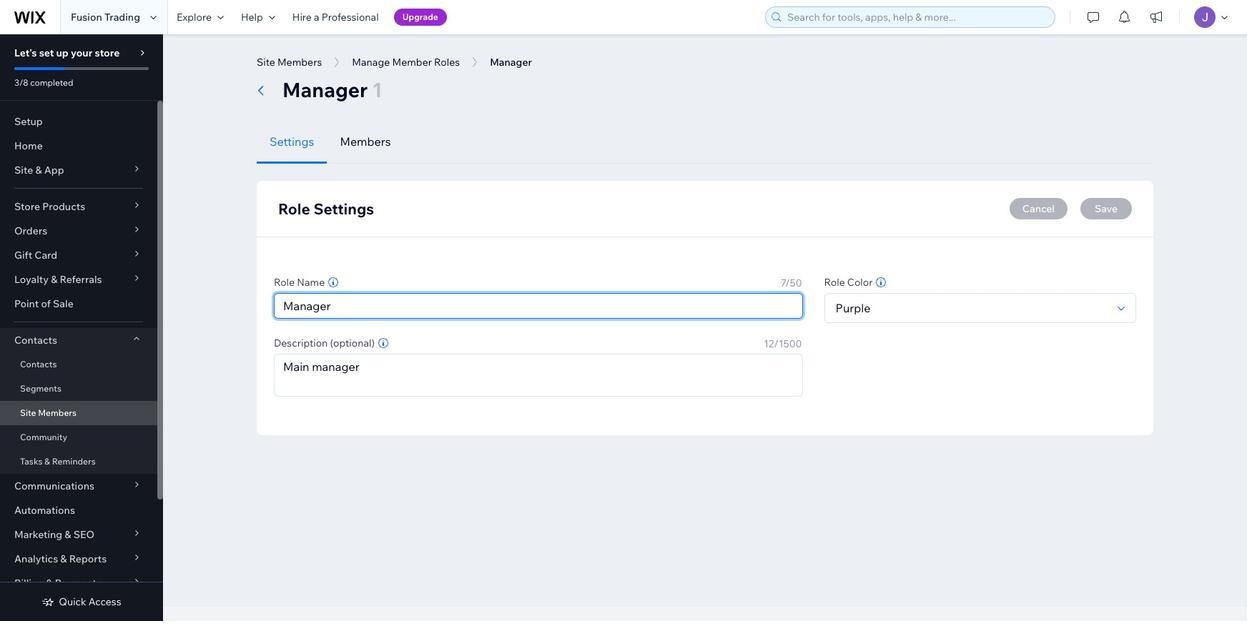 Task type: describe. For each thing, give the bounding box(es) containing it.
trading
[[104, 11, 140, 24]]

app
[[44, 164, 64, 177]]

site & app
[[14, 164, 64, 177]]

loyalty & referrals button
[[0, 268, 157, 292]]

manage member roles
[[352, 56, 460, 69]]

50
[[790, 277, 802, 290]]

segments link
[[0, 377, 157, 401]]

community
[[20, 432, 67, 443]]

home link
[[0, 134, 157, 158]]

gift card button
[[0, 243, 157, 268]]

1500
[[779, 338, 802, 351]]

professional
[[322, 11, 379, 24]]

sidebar element
[[0, 34, 163, 622]]

12
[[764, 338, 774, 351]]

sale
[[53, 298, 74, 310]]

billing & payments button
[[0, 572, 157, 596]]

gift
[[14, 249, 32, 262]]

settings inside button
[[270, 134, 314, 149]]

store
[[14, 200, 40, 213]]

home
[[14, 139, 43, 152]]

loyalty & referrals
[[14, 273, 102, 286]]

site & app button
[[0, 158, 157, 182]]

gift card
[[14, 249, 57, 262]]

contacts for the contacts link
[[20, 359, 57, 370]]

fusion
[[71, 11, 102, 24]]

automations link
[[0, 499, 157, 523]]

tasks & reminders link
[[0, 450, 157, 474]]

setup link
[[0, 109, 157, 134]]

& for loyalty
[[51, 273, 57, 286]]

let's set up your store
[[14, 46, 120, 59]]

1
[[372, 77, 383, 102]]

billing
[[14, 577, 44, 590]]

members button
[[327, 120, 404, 164]]

3/8 completed
[[14, 77, 73, 88]]

access
[[89, 596, 121, 609]]

settings button
[[257, 120, 327, 164]]

7 / 50
[[781, 277, 802, 290]]

& for analytics
[[60, 553, 67, 566]]

marketing & seo button
[[0, 523, 157, 547]]

manager
[[283, 77, 368, 102]]

automations
[[14, 504, 75, 517]]

products
[[42, 200, 85, 213]]

tab list containing settings
[[257, 120, 1154, 164]]

reminders
[[52, 456, 96, 467]]

contacts button
[[0, 328, 157, 353]]

contacts for contacts popup button
[[14, 334, 57, 347]]

a
[[314, 11, 320, 24]]

seo
[[73, 529, 95, 542]]

manager 1
[[283, 77, 383, 102]]

site members button
[[250, 52, 329, 73]]

site for site & app dropdown button
[[14, 164, 33, 177]]

/ for 7
[[786, 277, 790, 290]]

& for marketing
[[65, 529, 71, 542]]

role for role color
[[824, 276, 845, 289]]

setup
[[14, 115, 43, 128]]

tasks
[[20, 456, 42, 467]]

payments
[[55, 577, 102, 590]]

manage
[[352, 56, 390, 69]]

members for site members button
[[278, 56, 322, 69]]

roles
[[434, 56, 460, 69]]

hire
[[292, 11, 312, 24]]

role color
[[824, 276, 873, 289]]

completed
[[30, 77, 73, 88]]

communications button
[[0, 474, 157, 499]]

orders
[[14, 225, 47, 237]]

up
[[56, 46, 69, 59]]

reports
[[69, 553, 107, 566]]

description
[[274, 337, 328, 350]]



Task type: locate. For each thing, give the bounding box(es) containing it.
tab list
[[257, 120, 1154, 164]]

tasks & reminders
[[20, 456, 96, 467]]

role down settings button on the left
[[278, 200, 310, 218]]

1 horizontal spatial members
[[278, 56, 322, 69]]

0 vertical spatial settings
[[270, 134, 314, 149]]

site members
[[257, 56, 322, 69], [20, 408, 77, 418]]

point of sale link
[[0, 292, 157, 316]]

1 horizontal spatial site members
[[257, 56, 322, 69]]

marketing & seo
[[14, 529, 95, 542]]

point of sale
[[14, 298, 74, 310]]

& right billing
[[46, 577, 53, 590]]

0 vertical spatial members
[[278, 56, 322, 69]]

site
[[257, 56, 275, 69], [14, 164, 33, 177], [20, 408, 36, 418]]

& inside loyalty & referrals popup button
[[51, 273, 57, 286]]

members for site members link
[[38, 408, 77, 418]]

role name
[[274, 276, 325, 289]]

members down 1
[[340, 134, 391, 149]]

analytics & reports
[[14, 553, 107, 566]]

members inside sidebar element
[[38, 408, 77, 418]]

&
[[35, 164, 42, 177], [51, 273, 57, 286], [44, 456, 50, 467], [65, 529, 71, 542], [60, 553, 67, 566], [46, 577, 53, 590]]

contacts link
[[0, 353, 157, 377]]

site members inside button
[[257, 56, 322, 69]]

& right tasks at the bottom left
[[44, 456, 50, 467]]

Manager text field
[[275, 294, 802, 318]]

contacts inside popup button
[[14, 334, 57, 347]]

analytics
[[14, 553, 58, 566]]

& inside the tasks & reminders link
[[44, 456, 50, 467]]

3/8
[[14, 77, 28, 88]]

site for site members link
[[20, 408, 36, 418]]

0 horizontal spatial /
[[774, 338, 779, 351]]

explore
[[177, 11, 212, 24]]

0 vertical spatial site
[[257, 56, 275, 69]]

None field
[[832, 294, 1112, 323]]

settings down members button
[[314, 200, 374, 218]]

site members link
[[0, 401, 157, 426]]

quick access
[[59, 596, 121, 609]]

& inside site & app dropdown button
[[35, 164, 42, 177]]

quick access button
[[42, 596, 121, 609]]

upgrade
[[402, 11, 438, 22]]

referrals
[[60, 273, 102, 286]]

billing & payments
[[14, 577, 102, 590]]

& inside billing & payments popup button
[[46, 577, 53, 590]]

settings down "manager" at the left of page
[[270, 134, 314, 149]]

name
[[297, 276, 325, 289]]

& for site
[[35, 164, 42, 177]]

let's
[[14, 46, 37, 59]]

& left app
[[35, 164, 42, 177]]

fusion trading
[[71, 11, 140, 24]]

site members up community
[[20, 408, 77, 418]]

role left the color
[[824, 276, 845, 289]]

site down help button at the top left of page
[[257, 56, 275, 69]]

point
[[14, 298, 39, 310]]

members up "manager" at the left of page
[[278, 56, 322, 69]]

2 vertical spatial members
[[38, 408, 77, 418]]

& inside analytics & reports popup button
[[60, 553, 67, 566]]

/
[[786, 277, 790, 290], [774, 338, 779, 351]]

1 vertical spatial site
[[14, 164, 33, 177]]

1 vertical spatial site members
[[20, 408, 77, 418]]

role
[[278, 200, 310, 218], [274, 276, 295, 289], [824, 276, 845, 289]]

members up community
[[38, 408, 77, 418]]

orders button
[[0, 219, 157, 243]]

1 vertical spatial members
[[340, 134, 391, 149]]

hire a professional
[[292, 11, 379, 24]]

2 horizontal spatial members
[[340, 134, 391, 149]]

1 vertical spatial settings
[[314, 200, 374, 218]]

& right loyalty
[[51, 273, 57, 286]]

Search for tools, apps, help & more... field
[[783, 7, 1051, 27]]

quick
[[59, 596, 86, 609]]

7
[[781, 277, 786, 290]]

2 vertical spatial site
[[20, 408, 36, 418]]

contacts down point of sale
[[14, 334, 57, 347]]

communications
[[14, 480, 94, 493]]

color
[[848, 276, 873, 289]]

1 vertical spatial /
[[774, 338, 779, 351]]

0 horizontal spatial members
[[38, 408, 77, 418]]

marketing
[[14, 529, 62, 542]]

members inside tab list
[[340, 134, 391, 149]]

0 vertical spatial contacts
[[14, 334, 57, 347]]

help button
[[232, 0, 284, 34]]

set
[[39, 46, 54, 59]]

site members inside sidebar element
[[20, 408, 77, 418]]

store products
[[14, 200, 85, 213]]

0 horizontal spatial site members
[[20, 408, 77, 418]]

your
[[71, 46, 92, 59]]

description (optional)
[[274, 337, 375, 350]]

0 vertical spatial site members
[[257, 56, 322, 69]]

& inside marketing & seo dropdown button
[[65, 529, 71, 542]]

loyalty
[[14, 273, 49, 286]]

site down "home" on the left
[[14, 164, 33, 177]]

members
[[278, 56, 322, 69], [340, 134, 391, 149], [38, 408, 77, 418]]

card
[[35, 249, 57, 262]]

site members up "manager" at the left of page
[[257, 56, 322, 69]]

site inside button
[[257, 56, 275, 69]]

manage member roles button
[[345, 52, 467, 73]]

site members for site members link
[[20, 408, 77, 418]]

analytics & reports button
[[0, 547, 157, 572]]

site members for site members button
[[257, 56, 322, 69]]

role for role name
[[274, 276, 295, 289]]

member
[[392, 56, 432, 69]]

store
[[95, 46, 120, 59]]

site for site members button
[[257, 56, 275, 69]]

contacts up segments
[[20, 359, 57, 370]]

site down segments
[[20, 408, 36, 418]]

store products button
[[0, 195, 157, 219]]

community link
[[0, 426, 157, 450]]

hire a professional link
[[284, 0, 387, 34]]

& left reports
[[60, 553, 67, 566]]

1 vertical spatial contacts
[[20, 359, 57, 370]]

role for role settings
[[278, 200, 310, 218]]

Main manager text field
[[275, 355, 802, 396]]

role settings
[[278, 200, 374, 218]]

help
[[241, 11, 263, 24]]

contacts
[[14, 334, 57, 347], [20, 359, 57, 370]]

& left "seo"
[[65, 529, 71, 542]]

site inside dropdown button
[[14, 164, 33, 177]]

of
[[41, 298, 51, 310]]

& for tasks
[[44, 456, 50, 467]]

& for billing
[[46, 577, 53, 590]]

settings
[[270, 134, 314, 149], [314, 200, 374, 218]]

role left name on the top left
[[274, 276, 295, 289]]

(optional)
[[330, 337, 375, 350]]

0 vertical spatial /
[[786, 277, 790, 290]]

/ for 12
[[774, 338, 779, 351]]

1 horizontal spatial /
[[786, 277, 790, 290]]

upgrade button
[[394, 9, 447, 26]]

segments
[[20, 383, 62, 394]]



Task type: vqa. For each thing, say whether or not it's contained in the screenshot.
the bottom THE PLATFORM
no



